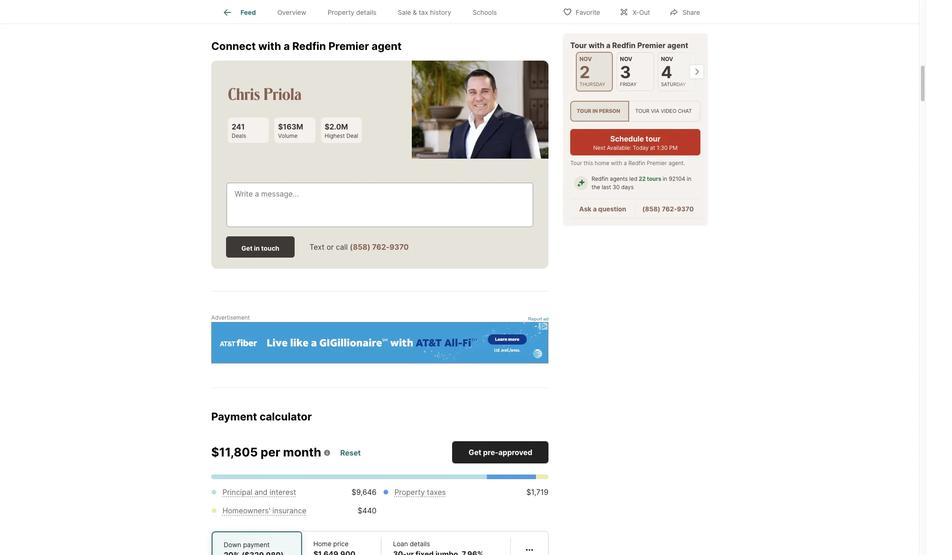 Task type: locate. For each thing, give the bounding box(es) containing it.
0 horizontal spatial 762-
[[372, 243, 390, 252]]

schools
[[473, 8, 497, 16]]

get in touch
[[241, 245, 279, 253]]

tour for tour this home with a redfin premier agent.
[[570, 160, 582, 167]]

9370
[[677, 205, 694, 213], [390, 243, 409, 252]]

1 vertical spatial get
[[469, 448, 482, 458]]

property inside tab
[[328, 8, 354, 16]]

with
[[258, 40, 281, 53], [589, 41, 605, 50], [611, 160, 622, 167]]

0 horizontal spatial details
[[356, 8, 376, 16]]

$9,646
[[352, 488, 377, 498]]

tours
[[647, 176, 661, 183]]

nov for 4
[[661, 56, 673, 63]]

question
[[598, 205, 626, 213]]

details inside property details tab
[[356, 8, 376, 16]]

connect
[[211, 40, 256, 53]]

list box
[[570, 101, 701, 122]]

9370 down 92104
[[677, 205, 694, 213]]

0 horizontal spatial with
[[258, 40, 281, 53]]

get left pre-
[[469, 448, 482, 458]]

2
[[580, 62, 590, 82]]

property
[[328, 8, 354, 16], [394, 488, 425, 498]]

1 horizontal spatial with
[[589, 41, 605, 50]]

san diego redfin agentchris priola image
[[412, 61, 549, 159]]

homeowners' insurance
[[222, 507, 306, 516]]

month
[[283, 446, 321, 460]]

get pre-approved
[[469, 448, 532, 458]]

0 vertical spatial get
[[241, 245, 253, 253]]

2 horizontal spatial nov
[[661, 56, 673, 63]]

text
[[310, 243, 325, 252]]

1 horizontal spatial get
[[469, 448, 482, 458]]

via
[[651, 108, 659, 115]]

in left touch in the top of the page
[[254, 245, 260, 253]]

insurance
[[272, 507, 306, 516]]

(858) 762-9370 link
[[642, 205, 694, 213], [350, 243, 409, 252]]

in right 92104
[[687, 176, 692, 183]]

payment
[[211, 411, 257, 424]]

1 horizontal spatial (858) 762-9370 link
[[642, 205, 694, 213]]

sale & tax history tab
[[387, 1, 462, 24]]

762- right call
[[372, 243, 390, 252]]

tour left via
[[635, 108, 650, 115]]

principal and interest link
[[222, 488, 296, 498]]

0 horizontal spatial property
[[328, 8, 354, 16]]

30
[[613, 184, 620, 191]]

1 vertical spatial details
[[410, 541, 430, 548]]

x-
[[633, 8, 639, 16]]

per
[[261, 446, 280, 460]]

tour left this at the right top of the page
[[570, 160, 582, 167]]

payment
[[243, 542, 270, 549]]

(858) 762-9370 link right call
[[350, 243, 409, 252]]

x-out
[[633, 8, 650, 16]]

3 nov from the left
[[661, 56, 673, 63]]

tab list
[[211, 0, 515, 24]]

0 vertical spatial property
[[328, 8, 354, 16]]

next image
[[689, 64, 704, 79]]

reset button
[[340, 445, 361, 462]]

in
[[593, 108, 598, 115], [663, 176, 667, 183], [687, 176, 692, 183], [254, 245, 260, 253]]

redfin agents led 22 tours in 92104
[[592, 176, 685, 183]]

last
[[602, 184, 611, 191]]

down
[[224, 542, 241, 549]]

with right home
[[611, 160, 622, 167]]

0 horizontal spatial 9370
[[390, 243, 409, 252]]

(858) right call
[[350, 243, 371, 252]]

0 vertical spatial (858) 762-9370 link
[[642, 205, 694, 213]]

premier down property details tab
[[328, 40, 369, 53]]

agent down sale
[[372, 40, 402, 53]]

1 horizontal spatial property
[[394, 488, 425, 498]]

agent for tour with a redfin premier agent
[[667, 41, 688, 50]]

volume
[[278, 132, 298, 139]]

0 vertical spatial 762-
[[662, 205, 677, 213]]

chris priola
[[228, 83, 302, 104]]

2 nov from the left
[[620, 56, 632, 63]]

nov
[[580, 56, 592, 63], [620, 56, 632, 63], [661, 56, 673, 63]]

(858) down in the last 30 days
[[642, 205, 660, 213]]

thursday
[[580, 82, 605, 88]]

tour for tour with a redfin premier agent
[[570, 41, 587, 50]]

1 horizontal spatial (858)
[[642, 205, 660, 213]]

loan
[[393, 541, 408, 548]]

details left sale
[[356, 8, 376, 16]]

1 vertical spatial property
[[394, 488, 425, 498]]

1 horizontal spatial details
[[410, 541, 430, 548]]

favorite button
[[555, 2, 608, 21]]

tour for tour in person
[[577, 108, 591, 115]]

tour up 2
[[570, 41, 587, 50]]

property details
[[328, 8, 376, 16]]

762-
[[662, 205, 677, 213], [372, 243, 390, 252]]

tour left person on the top
[[577, 108, 591, 115]]

chris priola link
[[228, 83, 302, 104]]

0 horizontal spatial nov
[[580, 56, 592, 63]]

out
[[639, 8, 650, 16]]

advertisement
[[211, 315, 250, 322]]

details
[[356, 8, 376, 16], [410, 541, 430, 548]]

agent for connect with a redfin premier agent
[[372, 40, 402, 53]]

report
[[528, 317, 542, 322]]

premier for connect with a redfin premier agent
[[328, 40, 369, 53]]

chris
[[228, 83, 260, 104]]

nov down tour with a redfin premier agent
[[620, 56, 632, 63]]

nov inside the nov 3 friday
[[620, 56, 632, 63]]

0 vertical spatial details
[[356, 8, 376, 16]]

1 vertical spatial 9370
[[390, 243, 409, 252]]

1 vertical spatial (858)
[[350, 243, 371, 252]]

with up nov 2 thursday
[[589, 41, 605, 50]]

led
[[629, 176, 637, 183]]

premier
[[328, 40, 369, 53], [637, 41, 666, 50], [647, 160, 667, 167]]

(858) 762-9370 link down 92104
[[642, 205, 694, 213]]

3
[[620, 62, 631, 82]]

in right tours at the top of the page
[[663, 176, 667, 183]]

get left touch in the top of the page
[[241, 245, 253, 253]]

tour for tour via video chat
[[635, 108, 650, 115]]

nov inside nov 4 saturday
[[661, 56, 673, 63]]

&
[[413, 8, 417, 16]]

in inside in the last 30 days
[[687, 176, 692, 183]]

redfin down overview tab on the top left of page
[[292, 40, 326, 53]]

share
[[683, 8, 700, 16]]

$163m
[[278, 122, 303, 131]]

approved
[[498, 448, 532, 458]]

details right loan
[[410, 541, 430, 548]]

the
[[592, 184, 600, 191]]

9370 down write a message... text field
[[390, 243, 409, 252]]

$440
[[358, 507, 377, 516]]

redfin down today
[[629, 160, 645, 167]]

$2.0m highest deal
[[325, 122, 358, 139]]

home price
[[313, 541, 349, 548]]

details for loan details
[[410, 541, 430, 548]]

(858)
[[642, 205, 660, 213], [350, 243, 371, 252]]

nov up saturday
[[661, 56, 673, 63]]

0 horizontal spatial (858) 762-9370 link
[[350, 243, 409, 252]]

1 horizontal spatial nov
[[620, 56, 632, 63]]

redfin
[[292, 40, 326, 53], [612, 41, 636, 50], [629, 160, 645, 167], [592, 176, 608, 183]]

premier down at
[[647, 160, 667, 167]]

0 horizontal spatial get
[[241, 245, 253, 253]]

1 nov from the left
[[580, 56, 592, 63]]

payment calculator
[[211, 411, 312, 424]]

with right connect
[[258, 40, 281, 53]]

or
[[327, 243, 334, 252]]

a
[[284, 40, 290, 53], [606, 41, 611, 50], [624, 160, 627, 167], [593, 205, 597, 213]]

nov inside nov 2 thursday
[[580, 56, 592, 63]]

premier up 4
[[637, 41, 666, 50]]

$163m volume
[[278, 122, 303, 139]]

None button
[[576, 52, 613, 92], [617, 52, 654, 91], [658, 52, 695, 91], [576, 52, 613, 92], [617, 52, 654, 91], [658, 52, 695, 91]]

report ad button
[[528, 317, 549, 324]]

connect with a redfin premier agent
[[211, 40, 402, 53]]

0 vertical spatial 9370
[[677, 205, 694, 213]]

pre-
[[483, 448, 498, 458]]

saturday
[[661, 82, 686, 88]]

1 horizontal spatial agent
[[667, 41, 688, 50]]

premier for tour with a redfin premier agent
[[637, 41, 666, 50]]

nov up thursday
[[580, 56, 592, 63]]

get in touch button
[[226, 237, 295, 258]]

tour in person
[[577, 108, 620, 115]]

agent up nov 4 saturday
[[667, 41, 688, 50]]

1 vertical spatial (858) 762-9370 link
[[350, 243, 409, 252]]

0 horizontal spatial agent
[[372, 40, 402, 53]]

762- down 92104
[[662, 205, 677, 213]]

$1,719
[[526, 488, 549, 498]]



Task type: vqa. For each thing, say whether or not it's contained in the screenshot.


Task type: describe. For each thing, give the bounding box(es) containing it.
next
[[593, 145, 605, 152]]

schedule tour next available: today at 1:30 pm
[[593, 134, 678, 152]]

property taxes link
[[394, 488, 446, 498]]

feed
[[241, 8, 256, 16]]

nov for 2
[[580, 56, 592, 63]]

days
[[621, 184, 634, 191]]

favorite
[[576, 8, 600, 16]]

call
[[336, 243, 348, 252]]

agent.
[[669, 160, 685, 167]]

report ad
[[528, 317, 549, 322]]

ask a question
[[579, 205, 626, 213]]

0 horizontal spatial (858)
[[350, 243, 371, 252]]

property for property details
[[328, 8, 354, 16]]

overview
[[277, 8, 306, 16]]

nov 3 friday
[[620, 56, 637, 88]]

friday
[[620, 82, 637, 88]]

241 deals
[[232, 122, 246, 139]]

2 horizontal spatial with
[[611, 160, 622, 167]]

get pre-approved button
[[452, 442, 549, 464]]

schools tab
[[462, 1, 508, 24]]

ask
[[579, 205, 592, 213]]

$2.0m
[[325, 122, 348, 131]]

chat
[[678, 108, 692, 115]]

tour
[[646, 134, 661, 144]]

at
[[650, 145, 655, 152]]

Write a message... text field
[[235, 189, 525, 222]]

available:
[[607, 145, 631, 152]]

redfin up the
[[592, 176, 608, 183]]

property details tab
[[317, 1, 387, 24]]

sale
[[398, 8, 411, 16]]

92104
[[669, 176, 685, 183]]

in the last 30 days
[[592, 176, 692, 191]]

4
[[661, 62, 672, 82]]

taxes
[[427, 488, 446, 498]]

deals
[[232, 132, 246, 139]]

interest
[[270, 488, 296, 498]]

nov 4 saturday
[[661, 56, 686, 88]]

video
[[661, 108, 677, 115]]

$11,805
[[211, 446, 258, 460]]

in left person on the top
[[593, 108, 598, 115]]

get for get in touch
[[241, 245, 253, 253]]

down payment
[[224, 542, 270, 549]]

loan details
[[393, 541, 430, 548]]

today
[[633, 145, 649, 152]]

overview tab
[[267, 1, 317, 24]]

history
[[430, 8, 451, 16]]

tour this home with a redfin premier agent.
[[570, 160, 685, 167]]

list box containing tour in person
[[570, 101, 701, 122]]

tax
[[419, 8, 428, 16]]

property for property taxes
[[394, 488, 425, 498]]

homeowners'
[[222, 507, 270, 516]]

principal and interest
[[222, 488, 296, 498]]

property taxes
[[394, 488, 446, 498]]

person
[[599, 108, 620, 115]]

nov for 3
[[620, 56, 632, 63]]

home
[[595, 160, 610, 167]]

homeowners' insurance link
[[222, 507, 306, 516]]

ask a question link
[[579, 205, 626, 213]]

22
[[639, 176, 646, 183]]

1 horizontal spatial 9370
[[677, 205, 694, 213]]

details for property details
[[356, 8, 376, 16]]

share button
[[662, 2, 708, 21]]

with for tour
[[589, 41, 605, 50]]

get for get pre-approved
[[469, 448, 482, 458]]

home
[[313, 541, 331, 548]]

1:30
[[657, 145, 668, 152]]

1 horizontal spatial 762-
[[662, 205, 677, 213]]

reset
[[340, 449, 361, 458]]

touch
[[261, 245, 279, 253]]

principal
[[222, 488, 252, 498]]

241
[[232, 122, 245, 131]]

(858) 762-9370
[[642, 205, 694, 213]]

$11,805 per month
[[211, 446, 321, 460]]

0 vertical spatial (858)
[[642, 205, 660, 213]]

this
[[584, 160, 593, 167]]

sale & tax history
[[398, 8, 451, 16]]

in inside button
[[254, 245, 260, 253]]

priola
[[263, 83, 302, 104]]

ad region
[[211, 322, 549, 364]]

text or call (858) 762-9370
[[310, 243, 409, 252]]

deal
[[346, 132, 358, 139]]

nov 2 thursday
[[580, 56, 605, 88]]

ad
[[543, 317, 549, 322]]

tab list containing feed
[[211, 0, 515, 24]]

1 vertical spatial 762-
[[372, 243, 390, 252]]

agents
[[610, 176, 628, 183]]

tour via video chat
[[635, 108, 692, 115]]

calculator
[[260, 411, 312, 424]]

tour with a redfin premier agent
[[570, 41, 688, 50]]

with for connect
[[258, 40, 281, 53]]

and
[[254, 488, 268, 498]]

redfin up the nov 3 friday
[[612, 41, 636, 50]]



